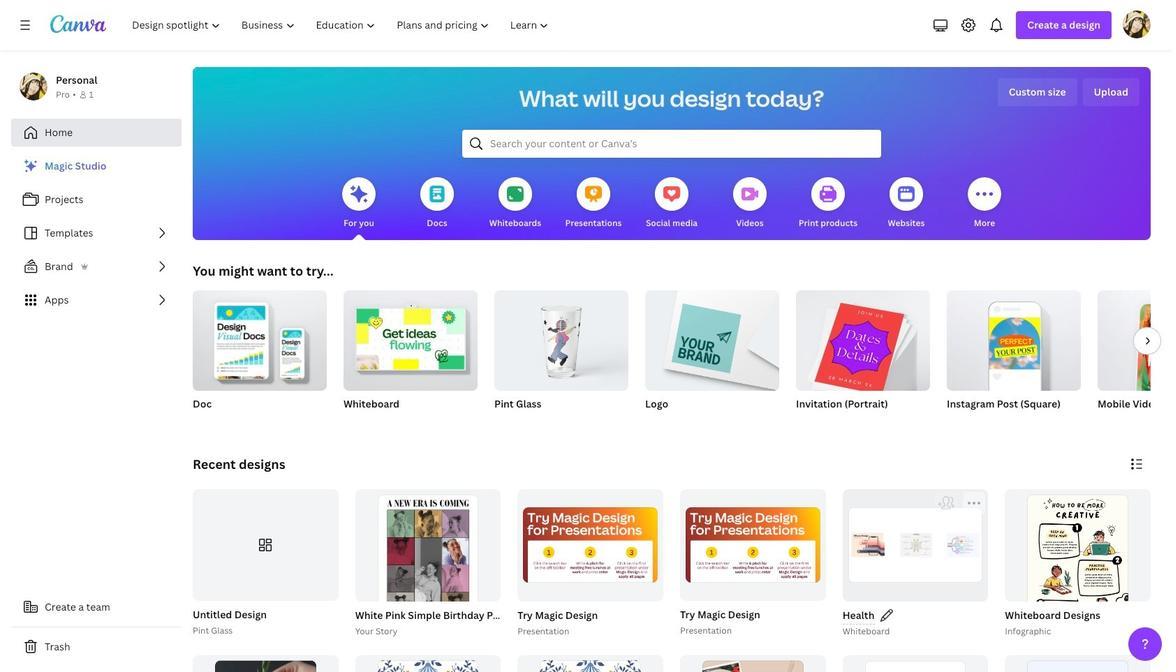 Task type: locate. For each thing, give the bounding box(es) containing it.
None search field
[[463, 130, 882, 158]]

list
[[11, 152, 182, 314]]

Search search field
[[491, 131, 854, 157]]

top level navigation element
[[123, 11, 561, 39]]

stephanie aranda image
[[1124, 10, 1152, 38]]

group
[[193, 285, 327, 429], [193, 285, 327, 391], [344, 285, 478, 429], [344, 285, 478, 391], [495, 285, 629, 429], [495, 285, 629, 391], [948, 285, 1082, 429], [948, 285, 1082, 391], [646, 291, 780, 429], [646, 291, 780, 391], [797, 291, 931, 429], [797, 291, 931, 396], [1099, 291, 1174, 429], [1099, 291, 1174, 391], [190, 490, 339, 639], [193, 490, 339, 602], [353, 490, 640, 673], [355, 490, 501, 673], [515, 490, 664, 639], [518, 490, 664, 602], [678, 490, 826, 639], [840, 490, 989, 639], [843, 490, 989, 602], [1003, 490, 1152, 673], [1006, 490, 1152, 673], [193, 656, 339, 673], [355, 656, 501, 673], [518, 656, 664, 673], [681, 656, 826, 673], [843, 656, 989, 673], [1006, 656, 1152, 673]]



Task type: vqa. For each thing, say whether or not it's contained in the screenshot.
Stephanie Aranda icon
yes



